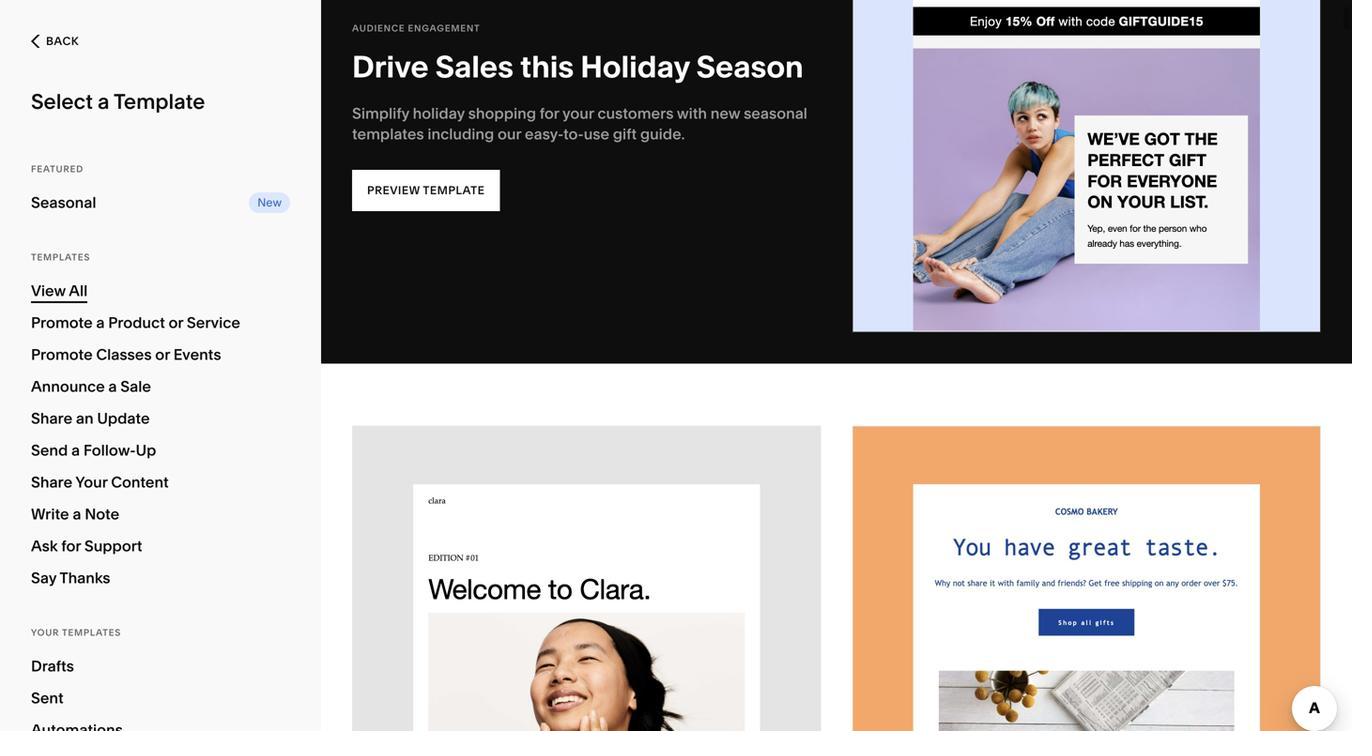 Task type: describe. For each thing, give the bounding box(es) containing it.
select
[[31, 89, 93, 114]]

seasonal
[[31, 194, 96, 212]]

holiday
[[413, 104, 465, 122]]

your templates
[[31, 627, 121, 639]]

holiday
[[581, 48, 690, 85]]

promote for promote classes or events
[[31, 346, 93, 364]]

share for share your content
[[31, 473, 72, 492]]

sale
[[120, 378, 151, 396]]

new
[[258, 196, 282, 209]]

up
[[136, 441, 156, 460]]

easy-
[[525, 125, 564, 143]]

gift
[[613, 125, 637, 143]]

a for note
[[73, 505, 81, 524]]

preview template button
[[352, 170, 500, 211]]

promote for promote a product or service
[[31, 314, 93, 332]]

1 vertical spatial templates
[[62, 627, 121, 639]]

0 vertical spatial your
[[75, 473, 108, 492]]

share your content link
[[31, 467, 290, 499]]

for inside simplify holiday shopping for your customers with new seasonal templates including our easy-to-use gift guide.
[[540, 104, 559, 122]]

share for share an update
[[31, 410, 72, 428]]

say thanks
[[31, 569, 110, 588]]

0 vertical spatial templates
[[31, 252, 90, 263]]

events
[[174, 346, 221, 364]]

ask for support
[[31, 537, 142, 556]]

content
[[111, 473, 169, 492]]

classes
[[96, 346, 152, 364]]

back
[[46, 34, 79, 48]]

send a follow-up
[[31, 441, 156, 460]]

share your content
[[31, 473, 169, 492]]

send
[[31, 441, 68, 460]]

ask for support link
[[31, 531, 290, 563]]

drafts
[[31, 658, 74, 676]]

view all
[[31, 282, 88, 300]]

sent link
[[31, 683, 290, 715]]

preview
[[367, 183, 420, 197]]

note
[[85, 505, 119, 524]]

drafts link
[[31, 651, 290, 683]]

season
[[697, 48, 804, 85]]

promote classes or events link
[[31, 339, 290, 371]]

ask
[[31, 537, 58, 556]]

a for follow-
[[71, 441, 80, 460]]

send a follow-up link
[[31, 435, 290, 467]]

simplify holiday shopping for your customers with new seasonal templates including our easy-to-use gift guide.
[[352, 104, 808, 143]]

simplify
[[352, 104, 409, 122]]

product
[[108, 314, 165, 332]]

our
[[498, 125, 522, 143]]

write a note link
[[31, 499, 290, 531]]

say
[[31, 569, 56, 588]]

your
[[563, 104, 594, 122]]

announce
[[31, 378, 105, 396]]

templates
[[352, 125, 424, 143]]

this
[[520, 48, 574, 85]]

write a note
[[31, 505, 119, 524]]

drive sales this holiday season
[[352, 48, 804, 85]]

support
[[84, 537, 142, 556]]

share an update
[[31, 410, 150, 428]]

view all link
[[31, 275, 290, 307]]

with
[[677, 104, 707, 122]]



Task type: locate. For each thing, give the bounding box(es) containing it.
or inside "link"
[[169, 314, 183, 332]]

featured
[[31, 163, 84, 175]]

including
[[428, 125, 494, 143]]

template
[[114, 89, 205, 114], [423, 183, 485, 197]]

0 vertical spatial promote
[[31, 314, 93, 332]]

1 vertical spatial share
[[31, 473, 72, 492]]

a right select on the top left of the page
[[98, 89, 109, 114]]

shopping
[[468, 104, 536, 122]]

1 promote from the top
[[31, 314, 93, 332]]

for
[[540, 104, 559, 122], [61, 537, 81, 556]]

1 vertical spatial your
[[31, 627, 59, 639]]

2 promote from the top
[[31, 346, 93, 364]]

a for product
[[96, 314, 105, 332]]

1 horizontal spatial template
[[423, 183, 485, 197]]

sales
[[435, 48, 514, 85]]

1 horizontal spatial your
[[75, 473, 108, 492]]

promote a product or service link
[[31, 307, 290, 339]]

1 vertical spatial template
[[423, 183, 485, 197]]

0 vertical spatial template
[[114, 89, 205, 114]]

announce a sale link
[[31, 371, 290, 403]]

say thanks link
[[31, 563, 290, 595]]

templates up drafts
[[62, 627, 121, 639]]

2 share from the top
[[31, 473, 72, 492]]

0 horizontal spatial for
[[61, 537, 81, 556]]

0 vertical spatial for
[[540, 104, 559, 122]]

1 vertical spatial or
[[155, 346, 170, 364]]

a for template
[[98, 89, 109, 114]]

announce a sale
[[31, 378, 151, 396]]

follow-
[[83, 441, 136, 460]]

select a template
[[31, 89, 205, 114]]

promote a product or service
[[31, 314, 240, 332]]

0 vertical spatial share
[[31, 410, 72, 428]]

to-
[[564, 125, 584, 143]]

guide.
[[641, 125, 685, 143]]

a for sale
[[108, 378, 117, 396]]

all
[[69, 282, 88, 300]]

share up write
[[31, 473, 72, 492]]

a
[[98, 89, 109, 114], [96, 314, 105, 332], [108, 378, 117, 396], [71, 441, 80, 460], [73, 505, 81, 524]]

drive
[[352, 48, 429, 85]]

your down send a follow-up
[[75, 473, 108, 492]]

write
[[31, 505, 69, 524]]

0 vertical spatial or
[[169, 314, 183, 332]]

your up drafts
[[31, 627, 59, 639]]

0 horizontal spatial your
[[31, 627, 59, 639]]

promote
[[31, 314, 93, 332], [31, 346, 93, 364]]

or down promote a product or service "link"
[[155, 346, 170, 364]]

back button
[[25, 21, 85, 62]]

1 vertical spatial promote
[[31, 346, 93, 364]]

templates
[[31, 252, 90, 263], [62, 627, 121, 639]]

1 vertical spatial for
[[61, 537, 81, 556]]

new
[[711, 104, 741, 122]]

a left sale
[[108, 378, 117, 396]]

for right ask
[[61, 537, 81, 556]]

1 horizontal spatial for
[[540, 104, 559, 122]]

audience engagement
[[352, 22, 480, 34]]

preview template
[[367, 183, 485, 197]]

thanks
[[60, 569, 110, 588]]

a right send
[[71, 441, 80, 460]]

promote classes or events
[[31, 346, 221, 364]]

share
[[31, 410, 72, 428], [31, 473, 72, 492]]

a left note
[[73, 505, 81, 524]]

customers
[[598, 104, 674, 122]]

audience
[[352, 22, 405, 34]]

share an update link
[[31, 403, 290, 435]]

or down the view all link
[[169, 314, 183, 332]]

a left product
[[96, 314, 105, 332]]

view
[[31, 282, 66, 300]]

sent
[[31, 689, 64, 708]]

a inside "link"
[[96, 314, 105, 332]]

template inside "button"
[[423, 183, 485, 197]]

promote up the announce
[[31, 346, 93, 364]]

for up easy-
[[540, 104, 559, 122]]

share up send
[[31, 410, 72, 428]]

use
[[584, 125, 610, 143]]

your
[[75, 473, 108, 492], [31, 627, 59, 639]]

templates up view all at top left
[[31, 252, 90, 263]]

1 share from the top
[[31, 410, 72, 428]]

promote down view all at top left
[[31, 314, 93, 332]]

or
[[169, 314, 183, 332], [155, 346, 170, 364]]

seasonal
[[744, 104, 808, 122]]

service
[[187, 314, 240, 332]]

an
[[76, 410, 94, 428]]

update
[[97, 410, 150, 428]]

engagement
[[408, 22, 480, 34]]

promote inside "link"
[[31, 314, 93, 332]]

0 horizontal spatial template
[[114, 89, 205, 114]]



Task type: vqa. For each thing, say whether or not it's contained in the screenshot.
View All
yes



